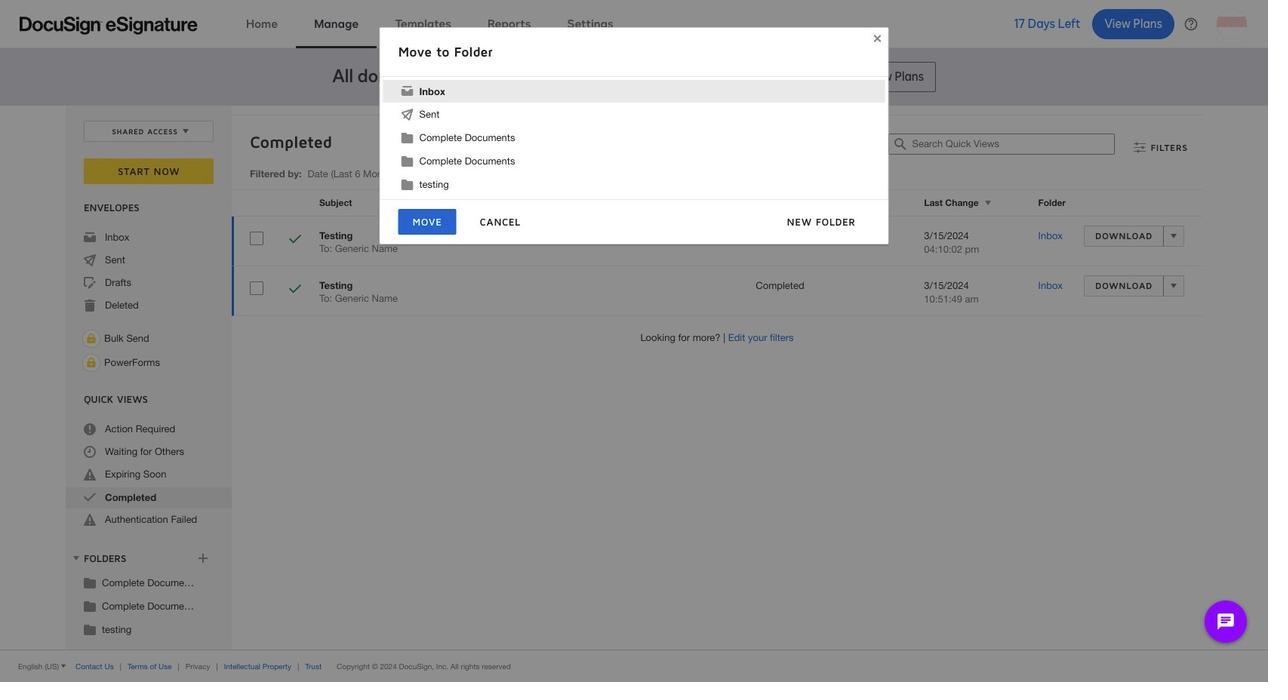Task type: describe. For each thing, give the bounding box(es) containing it.
2 lock image from the top
[[82, 354, 100, 372]]

1 folder image from the top
[[84, 600, 96, 612]]

Search Quick Views text field
[[912, 134, 1115, 154]]

1 lock image from the top
[[82, 330, 100, 348]]

docusign esignature image
[[20, 16, 198, 34]]

completed image
[[84, 491, 96, 503]]

trash image
[[84, 300, 96, 312]]

folder image
[[84, 577, 96, 589]]

more info region
[[0, 650, 1268, 682]]

action required image
[[84, 423, 96, 436]]



Task type: locate. For each thing, give the bounding box(es) containing it.
folder image
[[84, 600, 96, 612], [84, 624, 96, 636]]

1 vertical spatial lock image
[[82, 354, 100, 372]]

alert image up completed icon in the bottom of the page
[[84, 469, 96, 481]]

1 alert image from the top
[[84, 469, 96, 481]]

completed image
[[289, 233, 301, 248], [289, 283, 301, 297]]

view folders image
[[70, 552, 82, 565]]

1 vertical spatial completed image
[[289, 283, 301, 297]]

alert image
[[84, 469, 96, 481], [84, 514, 96, 526]]

1 completed image from the top
[[289, 233, 301, 248]]

clock image
[[84, 446, 96, 458]]

inbox image
[[84, 232, 96, 244]]

2 folder image from the top
[[84, 624, 96, 636]]

0 vertical spatial lock image
[[82, 330, 100, 348]]

2 completed image from the top
[[289, 283, 301, 297]]

1 vertical spatial folder image
[[84, 624, 96, 636]]

0 vertical spatial alert image
[[84, 469, 96, 481]]

0 vertical spatial completed image
[[289, 233, 301, 248]]

0 vertical spatial folder image
[[84, 600, 96, 612]]

sent image
[[84, 254, 96, 266]]

lock image
[[82, 330, 100, 348], [82, 354, 100, 372]]

draft image
[[84, 277, 96, 289]]

1 vertical spatial alert image
[[84, 514, 96, 526]]

alert image down completed icon in the bottom of the page
[[84, 514, 96, 526]]

2 alert image from the top
[[84, 514, 96, 526]]



Task type: vqa. For each thing, say whether or not it's contained in the screenshot.
folder image
yes



